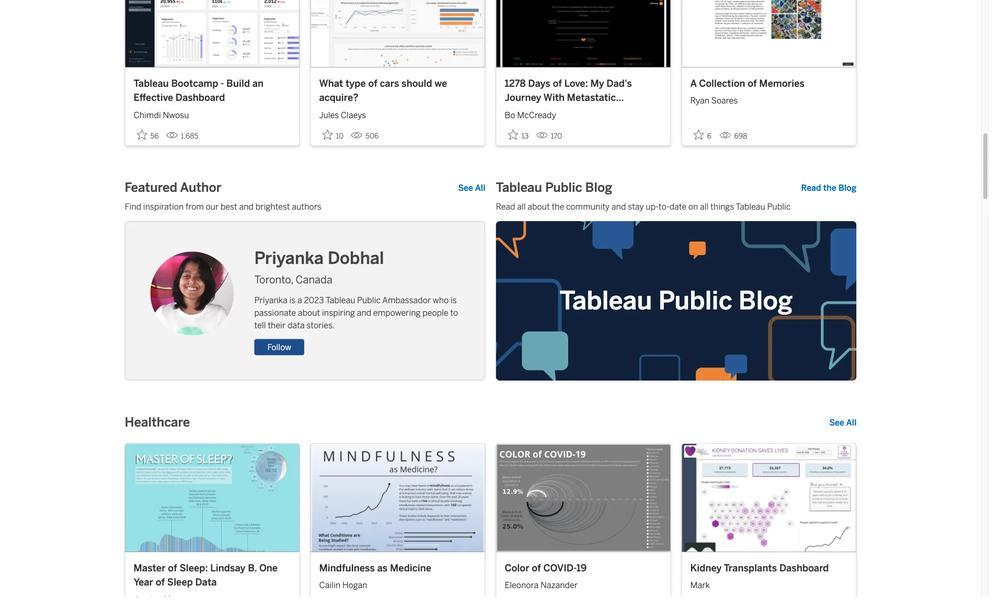 Task type: vqa. For each thing, say whether or not it's contained in the screenshot.


Task type: locate. For each thing, give the bounding box(es) containing it.
1 horizontal spatial all
[[700, 202, 709, 212]]

0 vertical spatial see all
[[458, 183, 486, 193]]

0 horizontal spatial the
[[552, 202, 565, 212]]

read all about the community and stay up-to-date on all things tableau public
[[496, 202, 791, 212]]

featured author
[[125, 180, 222, 195]]

cailin
[[319, 581, 341, 591]]

tableau public blog link
[[496, 221, 857, 381]]

priyanka up passionate
[[254, 296, 288, 306]]

public inside read all about the community and stay up-to-date on all things tableau public element
[[768, 202, 791, 212]]

who
[[433, 296, 449, 306]]

1278 days of love: my dad's journey with metastatic melanoma (#ironviz 2023)
[[505, 78, 632, 118]]

find inspiration from our best and brightest authors element
[[125, 201, 486, 213]]

1 all from the left
[[517, 202, 526, 212]]

of inside 'what type of cars should we acquire?'
[[368, 78, 378, 89]]

see all link for healthcare
[[830, 417, 857, 429]]

dashboard
[[176, 92, 225, 103], [780, 562, 829, 574]]

is up to at bottom
[[451, 296, 457, 306]]

0 horizontal spatial add favorite button
[[319, 126, 347, 143]]

type
[[346, 78, 366, 89]]

0 horizontal spatial all
[[517, 202, 526, 212]]

698
[[735, 132, 748, 140]]

0 horizontal spatial see
[[458, 183, 473, 193]]

ambassador
[[382, 296, 431, 306]]

Add Favorite button
[[319, 126, 347, 143], [505, 126, 532, 143]]

should
[[402, 78, 432, 89]]

best
[[221, 202, 237, 212]]

and for tableau public blog
[[612, 202, 626, 212]]

1 vertical spatial see
[[830, 418, 845, 428]]

workbook thumbnail image for mindfulness as medicine
[[311, 444, 485, 552]]

and left stay
[[612, 202, 626, 212]]

an
[[252, 78, 264, 89]]

eleonora nazander
[[505, 581, 578, 591]]

506
[[366, 132, 379, 140]]

1 vertical spatial see all link
[[830, 417, 857, 429]]

see all
[[458, 183, 486, 193], [830, 418, 857, 428]]

dobhal
[[328, 248, 384, 268]]

all
[[517, 202, 526, 212], [700, 202, 709, 212]]

2 is from the left
[[451, 296, 457, 306]]

all right on
[[700, 202, 709, 212]]

we
[[435, 78, 447, 89]]

public inside "tableau public blog" heading
[[546, 180, 583, 195]]

0 vertical spatial read
[[802, 183, 822, 193]]

1 priyanka from the top
[[254, 248, 324, 268]]

see all for featured author
[[458, 183, 486, 193]]

canada
[[296, 273, 333, 286]]

1 horizontal spatial see
[[830, 418, 845, 428]]

0 horizontal spatial about
[[298, 308, 320, 318]]

featured author heading
[[125, 180, 222, 196]]

0 vertical spatial dashboard
[[176, 92, 225, 103]]

0 vertical spatial about
[[528, 202, 550, 212]]

Add Favorite button
[[691, 126, 716, 143]]

about down 2023
[[298, 308, 320, 318]]

and right best
[[239, 202, 254, 212]]

workbook thumbnail image
[[125, 0, 299, 67], [311, 0, 485, 67], [497, 0, 671, 67], [682, 0, 857, 67], [125, 444, 299, 552], [311, 444, 485, 552], [497, 444, 671, 552], [682, 444, 857, 552]]

2 add favorite button from the left
[[505, 126, 532, 143]]

effective
[[134, 92, 173, 103]]

1 horizontal spatial see all
[[830, 418, 857, 428]]

transplants
[[724, 562, 777, 574]]

of up the sleep
[[168, 562, 177, 574]]

of up ryan soares "link"
[[748, 78, 757, 89]]

698 views element
[[716, 128, 752, 145]]

priyanka dobhal toronto, canada
[[254, 248, 384, 286]]

add favorite button containing 10
[[319, 126, 347, 143]]

chimdi nwosu link
[[134, 105, 291, 122]]

cars
[[380, 78, 399, 89]]

dashboard up mark link
[[780, 562, 829, 574]]

dashboard down bootcamp
[[176, 92, 225, 103]]

to-
[[659, 202, 670, 212]]

2 priyanka from the top
[[254, 296, 288, 306]]

blog
[[586, 180, 613, 195], [839, 183, 857, 193], [739, 286, 793, 316]]

workbook thumbnail image for kidney transplants dashboard
[[682, 444, 857, 552]]

medicine
[[390, 562, 432, 574]]

1 vertical spatial dashboard
[[780, 562, 829, 574]]

melanoma
[[505, 106, 553, 118]]

claeys
[[341, 110, 366, 120]]

read for read all about the community and stay up-to-date on all things tableau public
[[496, 202, 516, 212]]

0 vertical spatial tableau public blog
[[496, 180, 613, 195]]

public inside tableau public blog link
[[659, 286, 733, 316]]

1 vertical spatial about
[[298, 308, 320, 318]]

priyanka up toronto,
[[254, 248, 324, 268]]

add favorite button down the bo
[[505, 126, 532, 143]]

1278 days of love: my dad's journey with metastatic melanoma (#ironviz 2023) link
[[505, 76, 662, 118]]

my
[[591, 78, 605, 89]]

a
[[298, 296, 302, 306]]

1 add favorite button from the left
[[319, 126, 347, 143]]

stay
[[628, 202, 644, 212]]

and right inspiring
[[357, 308, 372, 318]]

0 horizontal spatial dashboard
[[176, 92, 225, 103]]

6
[[707, 132, 712, 140]]

add favorite button for what type of cars should we acquire?
[[319, 126, 347, 143]]

healthcare heading
[[125, 414, 190, 431]]

13
[[522, 132, 529, 140]]

0 horizontal spatial see all link
[[458, 182, 486, 194]]

covid-
[[544, 562, 577, 574]]

see all healthcare element
[[830, 417, 857, 429]]

passionate
[[254, 308, 296, 318]]

tableau bootcamp - build an effective dashboard link
[[134, 76, 291, 105]]

1 vertical spatial priyanka
[[254, 296, 288, 306]]

is
[[290, 296, 296, 306], [451, 296, 457, 306]]

0 vertical spatial priyanka
[[254, 248, 324, 268]]

up-
[[646, 202, 659, 212]]

collection
[[700, 78, 746, 89]]

2 all from the left
[[700, 202, 709, 212]]

of inside 1278 days of love: my dad's journey with metastatic melanoma (#ironviz 2023)
[[553, 78, 562, 89]]

1 horizontal spatial all
[[847, 418, 857, 428]]

1278
[[505, 78, 526, 89]]

1 horizontal spatial the
[[824, 183, 837, 193]]

cailin hogan link
[[319, 576, 477, 592]]

0 horizontal spatial all
[[475, 183, 486, 193]]

0 horizontal spatial read
[[496, 202, 516, 212]]

Add Favorite button
[[134, 126, 162, 143]]

read for read the blog
[[802, 183, 822, 193]]

0 horizontal spatial blog
[[586, 180, 613, 195]]

0 vertical spatial all
[[475, 183, 486, 193]]

of left 'cars' on the top left
[[368, 78, 378, 89]]

0 vertical spatial see
[[458, 183, 473, 193]]

and
[[239, 202, 254, 212], [612, 202, 626, 212], [357, 308, 372, 318]]

about
[[528, 202, 550, 212], [298, 308, 320, 318]]

1 horizontal spatial about
[[528, 202, 550, 212]]

date
[[670, 202, 687, 212]]

eleonora
[[505, 581, 539, 591]]

their
[[268, 321, 286, 331]]

1 horizontal spatial read
[[802, 183, 822, 193]]

of
[[368, 78, 378, 89], [553, 78, 562, 89], [748, 78, 757, 89], [168, 562, 177, 574], [532, 562, 541, 574], [156, 577, 165, 588]]

public inside priyanka is a 2023 tableau public ambassador who is passionate about inspiring and empowering people to tell their data stories.
[[357, 296, 381, 306]]

add favorite button containing 13
[[505, 126, 532, 143]]

of up eleonora nazander
[[532, 562, 541, 574]]

1 vertical spatial read
[[496, 202, 516, 212]]

1 horizontal spatial and
[[357, 308, 372, 318]]

about down "tableau public blog" heading
[[528, 202, 550, 212]]

priyanka inside priyanka is a 2023 tableau public ambassador who is passionate about inspiring and empowering people to tell their data stories.
[[254, 296, 288, 306]]

people
[[423, 308, 449, 318]]

sleep:
[[180, 562, 208, 574]]

2 horizontal spatial and
[[612, 202, 626, 212]]

tableau
[[134, 78, 169, 89], [496, 180, 542, 195], [736, 202, 766, 212], [560, 286, 652, 316], [326, 296, 355, 306]]

0 horizontal spatial see all
[[458, 183, 486, 193]]

workbook thumbnail image for a collection of memories
[[682, 0, 857, 67]]

506 views element
[[347, 128, 383, 145]]

1 horizontal spatial is
[[451, 296, 457, 306]]

0 horizontal spatial is
[[290, 296, 296, 306]]

0 horizontal spatial and
[[239, 202, 254, 212]]

priyanka inside priyanka dobhal toronto, canada
[[254, 248, 324, 268]]

1,685 views element
[[162, 128, 203, 145]]

ryan
[[691, 96, 710, 106]]

1 horizontal spatial see all link
[[830, 417, 857, 429]]

see all link
[[458, 182, 486, 194], [830, 417, 857, 429]]

dad's
[[607, 78, 632, 89]]

eleonora nazander link
[[505, 576, 662, 592]]

all down "tableau public blog" heading
[[517, 202, 526, 212]]

1 vertical spatial see all
[[830, 418, 857, 428]]

the
[[824, 183, 837, 193], [552, 202, 565, 212]]

1 vertical spatial tableau public blog
[[560, 286, 793, 316]]

chimdi
[[134, 110, 161, 120]]

public
[[546, 180, 583, 195], [768, 202, 791, 212], [659, 286, 733, 316], [357, 296, 381, 306]]

is left a
[[290, 296, 296, 306]]

of up with
[[553, 78, 562, 89]]

mindfulness as medicine
[[319, 562, 432, 574]]

0 vertical spatial see all link
[[458, 182, 486, 194]]

1 vertical spatial all
[[847, 418, 857, 428]]

add favorite button down jules
[[319, 126, 347, 143]]

tell
[[254, 321, 266, 331]]

master of sleep: lindsay b. one year of sleep data link
[[134, 561, 291, 590]]

1 horizontal spatial add favorite button
[[505, 126, 532, 143]]

1 horizontal spatial dashboard
[[780, 562, 829, 574]]

-
[[221, 78, 224, 89]]

priyanka
[[254, 248, 324, 268], [254, 296, 288, 306]]

56
[[150, 132, 159, 140]]

tableau inside priyanka is a 2023 tableau public ambassador who is passionate about inspiring and empowering people to tell their data stories.
[[326, 296, 355, 306]]

chimdi nwosu
[[134, 110, 189, 120]]



Task type: describe. For each thing, give the bounding box(es) containing it.
workbook thumbnail image for color of covid-19
[[497, 444, 671, 552]]

about inside read all about the community and stay up-to-date on all things tableau public element
[[528, 202, 550, 212]]

0 vertical spatial the
[[824, 183, 837, 193]]

journey
[[505, 92, 542, 103]]

kidney transplants dashboard
[[691, 562, 829, 574]]

of right year
[[156, 577, 165, 588]]

featured
[[125, 180, 177, 195]]

build
[[227, 78, 250, 89]]

cailin hogan
[[319, 581, 367, 591]]

read the blog link
[[802, 182, 857, 194]]

ryan soares
[[691, 96, 738, 106]]

see all for healthcare
[[830, 418, 857, 428]]

priyanka for dobhal
[[254, 248, 324, 268]]

authors
[[292, 202, 322, 212]]

hogan
[[343, 581, 367, 591]]

brightest
[[256, 202, 290, 212]]

tableau inside heading
[[496, 180, 542, 195]]

a collection of memories
[[691, 78, 805, 89]]

jules claeys link
[[319, 105, 477, 122]]

ryan soares link
[[691, 91, 848, 107]]

mark link
[[691, 576, 848, 592]]

healthcare
[[125, 415, 190, 430]]

inspiration
[[143, 202, 184, 212]]

lindsay
[[210, 562, 246, 574]]

color of covid-19
[[505, 562, 587, 574]]

author
[[180, 180, 222, 195]]

1 is from the left
[[290, 296, 296, 306]]

2023
[[304, 296, 324, 306]]

mccready
[[517, 110, 557, 120]]

jules
[[319, 110, 339, 120]]

1 vertical spatial the
[[552, 202, 565, 212]]

follow
[[268, 343, 291, 352]]

priyanka is a 2023 tableau public ambassador who is passionate about inspiring and empowering people to tell their data stories.
[[254, 296, 458, 331]]

and inside priyanka is a 2023 tableau public ambassador who is passionate about inspiring and empowering people to tell their data stories.
[[357, 308, 372, 318]]

things
[[711, 202, 735, 212]]

master of sleep: lindsay b. one year of sleep data
[[134, 562, 278, 588]]

follow button
[[254, 339, 305, 356]]

as
[[377, 562, 388, 574]]

1 horizontal spatial blog
[[739, 286, 793, 316]]

workbook thumbnail image for what type of cars should we acquire?
[[311, 0, 485, 67]]

data
[[288, 321, 305, 331]]

add favorite button for 1278 days of love: my dad's journey with metastatic melanoma (#ironviz 2023)
[[505, 126, 532, 143]]

170
[[551, 132, 562, 140]]

dashboard inside tableau bootcamp - build an effective dashboard
[[176, 92, 225, 103]]

nwosu
[[163, 110, 189, 120]]

our
[[206, 202, 219, 212]]

b.
[[248, 562, 257, 574]]

what type of cars should we acquire? link
[[319, 76, 477, 105]]

from
[[186, 202, 204, 212]]

featured author: priyanka.dobhal0993 image
[[150, 252, 234, 336]]

bo mccready
[[505, 110, 557, 120]]

color of covid-19 link
[[505, 561, 662, 576]]

tableau inside tableau bootcamp - build an effective dashboard
[[134, 78, 169, 89]]

data
[[195, 577, 217, 588]]

find
[[125, 202, 141, 212]]

see for featured author
[[458, 183, 473, 193]]

a collection of memories link
[[691, 76, 848, 91]]

1,685
[[181, 132, 199, 140]]

what
[[319, 78, 343, 89]]

what type of cars should we acquire?
[[319, 78, 447, 103]]

to
[[451, 308, 458, 318]]

sleep
[[167, 577, 193, 588]]

bootcamp
[[171, 78, 218, 89]]

nazander
[[541, 581, 578, 591]]

170 views element
[[532, 128, 567, 145]]

bo
[[505, 110, 516, 120]]

one
[[259, 562, 278, 574]]

19
[[577, 562, 587, 574]]

with
[[544, 92, 565, 103]]

all for healthcare
[[847, 418, 857, 428]]

color
[[505, 562, 530, 574]]

days
[[528, 78, 551, 89]]

jules claeys
[[319, 110, 366, 120]]

on
[[689, 202, 698, 212]]

read the blog
[[802, 183, 857, 193]]

workbook thumbnail image for 1278 days of love: my dad's journey with metastatic melanoma (#ironviz 2023)
[[497, 0, 671, 67]]

2 horizontal spatial blog
[[839, 183, 857, 193]]

workbook thumbnail image for tableau bootcamp - build an effective dashboard
[[125, 0, 299, 67]]

read all about the community and stay up-to-date on all things tableau public element
[[496, 201, 857, 213]]

priyanka for is
[[254, 296, 288, 306]]

kidney transplants dashboard link
[[691, 561, 848, 576]]

see all link for featured author
[[458, 182, 486, 194]]

tableau bootcamp - build an effective dashboard
[[134, 78, 264, 103]]

and for featured author
[[239, 202, 254, 212]]

memories
[[760, 78, 805, 89]]

about inside priyanka is a 2023 tableau public ambassador who is passionate about inspiring and empowering people to tell their data stories.
[[298, 308, 320, 318]]

priyanka dobhal link
[[254, 247, 462, 270]]

a
[[691, 78, 697, 89]]

master
[[134, 562, 166, 574]]

metastatic
[[567, 92, 616, 103]]

10
[[336, 132, 344, 140]]

empowering
[[373, 308, 421, 318]]

tableau public blog heading
[[496, 180, 613, 196]]

community
[[566, 202, 610, 212]]

all for featured author
[[475, 183, 486, 193]]

see all featured authors element
[[458, 182, 486, 194]]

(#ironviz
[[555, 106, 598, 118]]

kidney
[[691, 562, 722, 574]]

year
[[134, 577, 153, 588]]

toronto,
[[254, 273, 293, 286]]

find inspiration from our best and brightest authors
[[125, 202, 322, 212]]

see for healthcare
[[830, 418, 845, 428]]

tableau public blog inside tableau public blog link
[[560, 286, 793, 316]]

blog inside heading
[[586, 180, 613, 195]]

love:
[[565, 78, 588, 89]]

inspiring
[[322, 308, 355, 318]]



